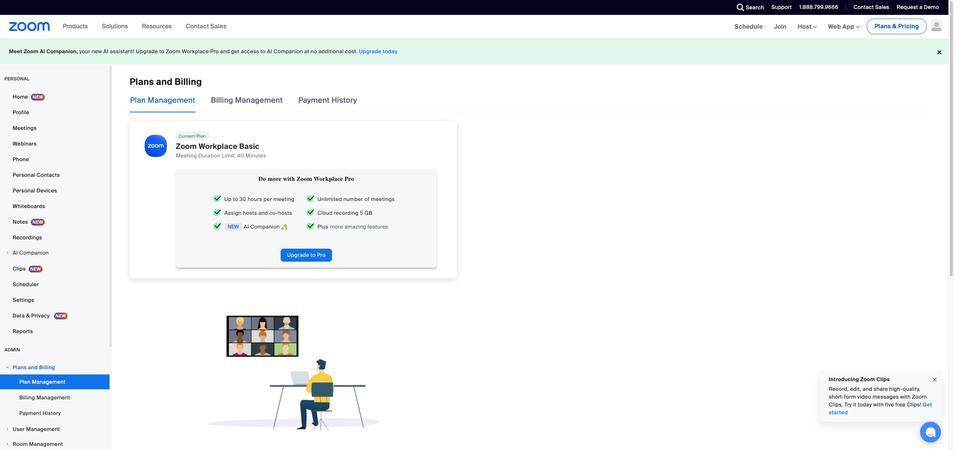 Task type: vqa. For each thing, say whether or not it's contained in the screenshot.
'application'
no



Task type: locate. For each thing, give the bounding box(es) containing it.
admin menu menu
[[0, 361, 110, 451]]

open chat image
[[926, 428, 936, 438]]

meetings navigation
[[729, 15, 949, 39]]

ai starsicon image
[[281, 223, 287, 231]]

zoom oneicon image
[[145, 135, 167, 157]]

close image
[[932, 376, 938, 385]]

2 vertical spatial right image
[[5, 443, 10, 447]]

banner
[[0, 15, 949, 39]]

footer
[[0, 39, 949, 65]]

1 right image from the top
[[5, 251, 10, 255]]

check_boxesicon image
[[213, 196, 221, 203], [307, 196, 315, 203], [213, 209, 221, 217], [307, 209, 315, 217], [213, 223, 221, 230], [307, 223, 315, 230]]

right image
[[5, 251, 10, 255], [5, 366, 10, 370], [5, 443, 10, 447]]

menu item
[[0, 246, 110, 261], [0, 361, 110, 375], [0, 423, 110, 437], [0, 438, 110, 451]]

menu
[[0, 375, 110, 422]]

new tag2icon image
[[224, 223, 242, 231]]

0 vertical spatial right image
[[5, 251, 10, 255]]

2 right image from the top
[[5, 366, 10, 370]]

main content main content
[[112, 66, 949, 451]]

1 vertical spatial right image
[[5, 366, 10, 370]]

personal menu menu
[[0, 89, 110, 340]]



Task type: describe. For each thing, give the bounding box(es) containing it.
3 right image from the top
[[5, 443, 10, 447]]

right image
[[5, 428, 10, 432]]

right image inside personal menu "menu"
[[5, 251, 10, 255]]

4 menu item from the top
[[0, 438, 110, 451]]

3 menu item from the top
[[0, 423, 110, 437]]

zoom logo image
[[9, 22, 50, 31]]

2 menu item from the top
[[0, 361, 110, 375]]

1 menu item from the top
[[0, 246, 110, 261]]

profile picture image
[[931, 19, 943, 31]]

product information navigation
[[50, 15, 232, 39]]



